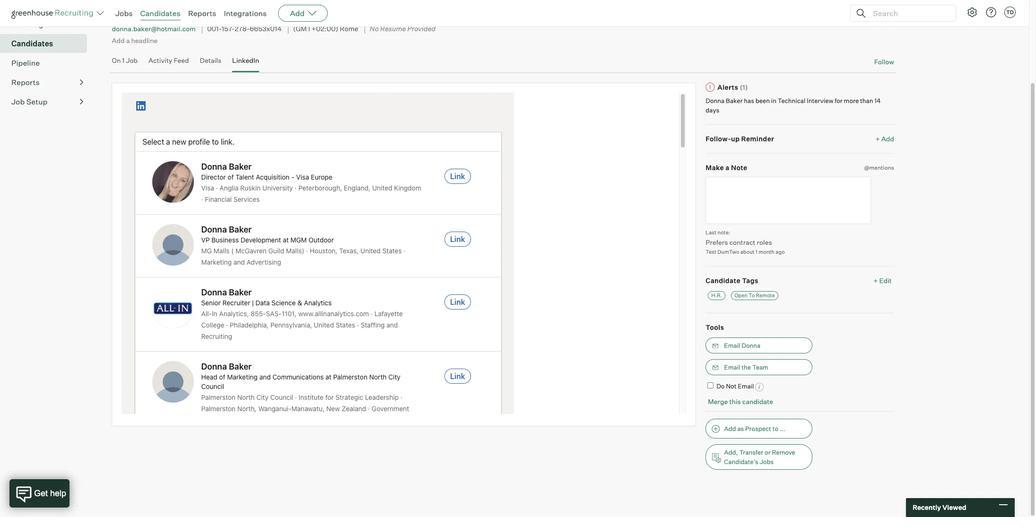 Task type: locate. For each thing, give the bounding box(es) containing it.
a left 'headline'
[[126, 36, 130, 44]]

last
[[706, 229, 717, 236]]

+ for + edit
[[874, 277, 878, 285]]

0 vertical spatial donna
[[706, 97, 725, 105]]

h.r. link
[[708, 291, 726, 300]]

activity feed
[[149, 56, 189, 64]]

job dashboard
[[11, 0, 65, 10]]

than
[[861, 97, 874, 105]]

transfer
[[740, 449, 764, 457]]

donna baker has been in technical interview for more than 14 days
[[706, 97, 881, 114]]

setup
[[26, 97, 47, 107]]

jobs
[[115, 9, 133, 18], [760, 459, 774, 466]]

+ add
[[876, 135, 895, 143]]

email right not in the bottom of the page
[[738, 383, 754, 390]]

marketing specialist at apple
[[112, 13, 207, 22]]

1 right 'on'
[[122, 56, 125, 64]]

reports link down pipeline link
[[11, 77, 83, 88]]

candidates
[[140, 9, 181, 18], [11, 39, 53, 48]]

ago
[[776, 249, 785, 255]]

on 1 job link
[[112, 56, 138, 70]]

activity
[[149, 56, 172, 64]]

note:
[[718, 229, 730, 236]]

0 vertical spatial candidates
[[140, 9, 181, 18]]

1 horizontal spatial reports link
[[188, 9, 216, 18]]

in
[[772, 97, 777, 105]]

candidates down sourcing
[[11, 39, 53, 48]]

has
[[744, 97, 755, 105]]

remove
[[772, 449, 796, 457]]

job right 'on'
[[126, 56, 138, 64]]

001-157-278-6653x014
[[207, 25, 282, 33]]

1 horizontal spatial 1
[[756, 249, 758, 255]]

job left setup at the top
[[11, 97, 25, 107]]

provided
[[408, 25, 436, 33]]

0 horizontal spatial donna
[[706, 97, 725, 105]]

h.r.
[[712, 292, 723, 299]]

1 vertical spatial reports
[[11, 78, 40, 87]]

details
[[200, 56, 222, 64]]

add inside popup button
[[290, 9, 305, 18]]

candidates up donna.baker@hotmail.com
[[140, 9, 181, 18]]

email up email the team
[[724, 342, 741, 350]]

1 vertical spatial a
[[726, 163, 730, 172]]

do not email
[[717, 383, 754, 390]]

add as prospect to ... button
[[706, 419, 813, 439]]

1 horizontal spatial reports
[[188, 9, 216, 18]]

note
[[731, 163, 748, 172]]

last note: prefers contract roles test dumtwo               about 1 month               ago
[[706, 229, 785, 255]]

follow-up reminder
[[706, 135, 775, 143]]

(gmt+02:00) rome
[[293, 25, 358, 33]]

recently viewed
[[913, 504, 967, 512]]

add a headline
[[112, 36, 158, 44]]

email inside email donna button
[[724, 342, 741, 350]]

0 vertical spatial job
[[11, 0, 25, 10]]

candidates link up donna.baker@hotmail.com
[[140, 9, 181, 18]]

1 vertical spatial jobs
[[760, 459, 774, 466]]

jobs inside the add, transfer or remove candidate's jobs
[[760, 459, 774, 466]]

linkedin link
[[232, 56, 259, 70]]

for
[[835, 97, 843, 105]]

1 right about
[[756, 249, 758, 255]]

days
[[706, 106, 720, 114]]

+ up '@mentions'
[[876, 135, 880, 143]]

0 vertical spatial email
[[724, 342, 741, 350]]

reports right at
[[188, 9, 216, 18]]

reports link right at
[[188, 9, 216, 18]]

email for email donna
[[724, 342, 741, 350]]

157-
[[222, 25, 235, 33]]

candidate
[[743, 398, 774, 406]]

job inside 'link'
[[11, 97, 25, 107]]

1 horizontal spatial candidates
[[140, 9, 181, 18]]

email the team
[[724, 364, 769, 371]]

0 vertical spatial +
[[876, 135, 880, 143]]

email for email the team
[[724, 364, 741, 371]]

follow
[[875, 58, 895, 66]]

1 horizontal spatial donna
[[742, 342, 761, 350]]

1 vertical spatial donna
[[742, 342, 761, 350]]

greenhouse recruiting image
[[11, 8, 97, 19]]

follow link
[[875, 57, 895, 67]]

email donna button
[[706, 338, 813, 354]]

td
[[1007, 9, 1014, 16]]

1 vertical spatial candidates
[[11, 39, 53, 48]]

donna up the the
[[742, 342, 761, 350]]

1 vertical spatial +
[[874, 277, 878, 285]]

0 vertical spatial a
[[126, 36, 130, 44]]

add up 'on'
[[112, 36, 125, 44]]

@mentions link
[[865, 163, 895, 172]]

integrations link
[[224, 9, 267, 18]]

jobs down or
[[760, 459, 774, 466]]

email inside email the team button
[[724, 364, 741, 371]]

email left the the
[[724, 364, 741, 371]]

1 horizontal spatial candidates link
[[140, 9, 181, 18]]

sourcing link
[[11, 19, 83, 30]]

1 vertical spatial reports link
[[11, 77, 83, 88]]

+ inside + add link
[[876, 135, 880, 143]]

a left note
[[726, 163, 730, 172]]

0 horizontal spatial candidates
[[11, 39, 53, 48]]

pipeline link
[[11, 57, 83, 69]]

0 horizontal spatial jobs
[[115, 9, 133, 18]]

0 horizontal spatial 1
[[122, 56, 125, 64]]

donna up the days
[[706, 97, 725, 105]]

1 vertical spatial 1
[[756, 249, 758, 255]]

job up sourcing
[[11, 0, 25, 10]]

reports
[[188, 9, 216, 18], [11, 78, 40, 87]]

@mentions
[[865, 164, 895, 171]]

job setup
[[11, 97, 47, 107]]

Search text field
[[871, 6, 948, 20]]

merge this candidate
[[708, 398, 774, 406]]

reports down pipeline
[[11, 78, 40, 87]]

0 horizontal spatial reports
[[11, 78, 40, 87]]

prefers
[[706, 238, 728, 246]]

dashboard
[[26, 0, 65, 10]]

integrations
[[224, 9, 267, 18]]

0 vertical spatial reports link
[[188, 9, 216, 18]]

0 vertical spatial reports
[[188, 9, 216, 18]]

recently
[[913, 504, 941, 512]]

+ inside + edit link
[[874, 277, 878, 285]]

open to remote link
[[732, 291, 779, 300]]

...
[[780, 425, 786, 433]]

donna inside donna baker has been in technical interview for more than 14 days
[[706, 97, 725, 105]]

email donna
[[724, 342, 761, 350]]

1 horizontal spatial jobs
[[760, 459, 774, 466]]

jobs up add a headline
[[115, 9, 133, 18]]

1 horizontal spatial a
[[726, 163, 730, 172]]

0 horizontal spatial a
[[126, 36, 130, 44]]

reminder
[[742, 135, 775, 143]]

reports inside "link"
[[11, 78, 40, 87]]

follow-
[[706, 135, 731, 143]]

a for make
[[726, 163, 730, 172]]

add for add as prospect to ...
[[724, 425, 736, 433]]

add left as in the right bottom of the page
[[724, 425, 736, 433]]

0 vertical spatial jobs
[[115, 9, 133, 18]]

001-
[[207, 25, 222, 33]]

marketing
[[112, 13, 146, 22]]

2 vertical spatial job
[[11, 97, 25, 107]]

job for job setup
[[11, 97, 25, 107]]

candidates link
[[140, 9, 181, 18], [11, 38, 83, 49]]

no resume provided
[[370, 25, 436, 33]]

0 horizontal spatial candidates link
[[11, 38, 83, 49]]

None text field
[[706, 177, 872, 224]]

reports link
[[188, 9, 216, 18], [11, 77, 83, 88]]

add inside button
[[724, 425, 736, 433]]

add up (gmt+02:00)
[[290, 9, 305, 18]]

viewed
[[943, 504, 967, 512]]

candidates link up pipeline link
[[11, 38, 83, 49]]

specialist
[[147, 13, 179, 22]]

0 vertical spatial 1
[[122, 56, 125, 64]]

1 vertical spatial email
[[724, 364, 741, 371]]

open
[[735, 292, 748, 299]]

+ left edit
[[874, 277, 878, 285]]

1
[[122, 56, 125, 64], [756, 249, 758, 255]]

team
[[753, 364, 769, 371]]



Task type: vqa. For each thing, say whether or not it's contained in the screenshot.
Last
yes



Task type: describe. For each thing, give the bounding box(es) containing it.
on 1 job
[[112, 56, 138, 64]]

14
[[875, 97, 881, 105]]

donna.baker@hotmail.com
[[112, 25, 196, 33]]

contract
[[730, 238, 756, 246]]

add, transfer or remove candidate's jobs button
[[706, 445, 813, 470]]

interview
[[807, 97, 834, 105]]

add as prospect to ...
[[724, 425, 786, 433]]

remote
[[756, 292, 775, 299]]

resume
[[380, 25, 406, 33]]

+ for + add
[[876, 135, 880, 143]]

do
[[717, 383, 725, 390]]

1 vertical spatial candidates link
[[11, 38, 83, 49]]

no
[[370, 25, 379, 33]]

0 vertical spatial candidates link
[[140, 9, 181, 18]]

0 horizontal spatial reports link
[[11, 77, 83, 88]]

alerts
[[718, 83, 739, 91]]

td button
[[1003, 5, 1018, 20]]

alerts (1)
[[718, 83, 748, 91]]

sourcing
[[11, 19, 43, 29]]

candidate tags
[[706, 277, 759, 285]]

roles
[[757, 238, 772, 246]]

up
[[731, 135, 740, 143]]

on
[[112, 56, 121, 64]]

6653x014
[[250, 25, 282, 33]]

configure image
[[967, 7, 978, 18]]

as
[[738, 425, 744, 433]]

donna inside button
[[742, 342, 761, 350]]

email the team button
[[706, 360, 813, 376]]

prospect
[[746, 425, 772, 433]]

baker
[[726, 97, 743, 105]]

+ edit
[[874, 277, 892, 285]]

add for add a headline
[[112, 36, 125, 44]]

the
[[742, 364, 751, 371]]

edit
[[880, 277, 892, 285]]

test
[[706, 249, 717, 255]]

Do Not Email checkbox
[[708, 383, 714, 389]]

open to remote
[[735, 292, 775, 299]]

make
[[706, 163, 724, 172]]

(1)
[[740, 83, 748, 91]]

feed
[[174, 56, 189, 64]]

+ add link
[[876, 134, 895, 144]]

to
[[773, 425, 779, 433]]

jobs link
[[115, 9, 133, 18]]

to
[[749, 292, 755, 299]]

rome
[[340, 25, 358, 33]]

pipeline
[[11, 58, 40, 68]]

add,
[[724, 449, 738, 457]]

+ edit link
[[872, 274, 895, 287]]

technical
[[778, 97, 806, 105]]

or
[[765, 449, 771, 457]]

this
[[730, 398, 741, 406]]

linkedin
[[232, 56, 259, 64]]

about
[[741, 249, 755, 255]]

details link
[[200, 56, 222, 70]]

activity feed link
[[149, 56, 189, 70]]

add up '@mentions'
[[882, 135, 895, 143]]

not
[[726, 383, 737, 390]]

apple
[[189, 13, 207, 22]]

278-
[[235, 25, 250, 33]]

2 vertical spatial email
[[738, 383, 754, 390]]

1 vertical spatial job
[[126, 56, 138, 64]]

merge
[[708, 398, 728, 406]]

a for add
[[126, 36, 130, 44]]

add for add
[[290, 9, 305, 18]]

job for job dashboard
[[11, 0, 25, 10]]

dumtwo
[[718, 249, 740, 255]]

donna.baker@hotmail.com link
[[112, 25, 196, 33]]

1 inside the last note: prefers contract roles test dumtwo               about 1 month               ago
[[756, 249, 758, 255]]

make a note
[[706, 163, 748, 172]]

more
[[844, 97, 859, 105]]

td button
[[1005, 7, 1016, 18]]

(gmt+02:00)
[[293, 25, 338, 33]]

add, transfer or remove candidate's jobs
[[724, 449, 796, 466]]

at
[[181, 13, 187, 22]]

tags
[[742, 277, 759, 285]]

merge this candidate link
[[708, 398, 774, 406]]



